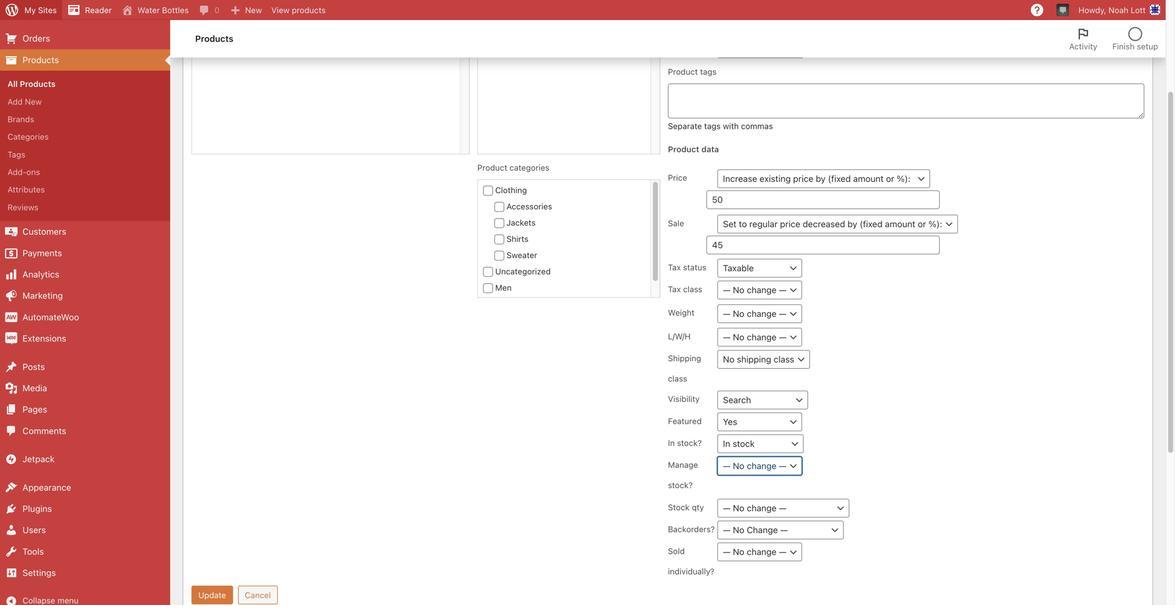 Task type: vqa. For each thing, say whether or not it's contained in the screenshot.
Men
yes



Task type: describe. For each thing, give the bounding box(es) containing it.
finish setup
[[1113, 42, 1158, 51]]

payments link
[[0, 243, 170, 264]]

my for my sites
[[24, 5, 36, 15]]

my sites link
[[0, 0, 62, 20]]

categories
[[510, 163, 550, 172]]

marketing
[[23, 291, 63, 301]]

tax for tax status
[[668, 263, 681, 272]]

weight
[[668, 308, 695, 318]]

class for shipping class
[[668, 374, 687, 384]]

products inside 'link'
[[20, 79, 56, 89]]

add
[[8, 97, 23, 106]]

view products
[[271, 5, 326, 15]]

product tags
[[668, 67, 717, 76]]

appearance link
[[0, 477, 170, 499]]

visibility
[[668, 395, 700, 404]]

product for product tags
[[668, 67, 698, 76]]

shipping
[[668, 354, 701, 363]]

my sites
[[24, 5, 57, 15]]

categories
[[8, 132, 49, 142]]

collapse menu
[[23, 596, 79, 606]]

stock? for manage stock?
[[668, 481, 693, 490]]

plugins link
[[0, 499, 170, 520]]

individually?
[[668, 567, 715, 577]]

shirts
[[504, 234, 529, 244]]

sites
[[38, 5, 57, 15]]

add new
[[8, 97, 42, 106]]

collapse menu button
[[0, 591, 170, 606]]

brands link
[[0, 110, 170, 128]]

howdy, noah lott
[[1079, 5, 1146, 15]]

posts link
[[0, 357, 170, 378]]

stock
[[668, 503, 690, 512]]

payments
[[23, 248, 62, 258]]

class for tax class
[[683, 285, 703, 294]]

jetpack link
[[0, 449, 170, 470]]

posts
[[23, 362, 45, 372]]

products
[[292, 5, 326, 15]]

data
[[702, 144, 719, 154]]

appearance
[[23, 483, 71, 493]]

new inside toolbar navigation
[[245, 5, 262, 15]]

analytics link
[[0, 264, 170, 286]]

cancel button
[[238, 586, 278, 605]]

jackets
[[504, 218, 536, 227]]

customers
[[23, 227, 66, 237]]

media
[[23, 383, 47, 394]]

accessories
[[504, 202, 552, 211]]

media link
[[0, 378, 170, 399]]

pages
[[23, 405, 47, 415]]

customers link
[[0, 221, 170, 243]]

noah
[[1109, 5, 1129, 15]]

in stock?
[[668, 439, 702, 448]]

blouse
[[210, 42, 235, 51]]

all products
[[8, 79, 56, 89]]

product for product categories
[[477, 163, 507, 172]]

activity button
[[1062, 20, 1105, 58]]

product for product data
[[668, 144, 699, 154]]

setup
[[1137, 42, 1158, 51]]

separate
[[668, 121, 702, 131]]

plugins
[[23, 504, 52, 514]]

with
[[723, 121, 739, 131]]

extensions
[[23, 334, 66, 344]]

bottles
[[162, 5, 189, 15]]

1 vertical spatial comments
[[23, 426, 66, 436]]

orders
[[23, 33, 50, 44]]

0 horizontal spatial new
[[25, 97, 42, 106]]

add-ons link
[[0, 163, 170, 181]]

product categories
[[477, 163, 550, 172]]

view products link
[[267, 0, 331, 20]]

my mailboxes link
[[0, 0, 170, 21]]

water bottles
[[137, 5, 189, 15]]

attributes
[[8, 185, 45, 194]]

new link
[[225, 0, 267, 20]]

l/w/h
[[668, 332, 691, 341]]

settings link
[[0, 563, 170, 584]]

reviews link
[[0, 199, 170, 216]]

backorders?
[[668, 525, 715, 534]]

0
[[214, 5, 220, 15]]

add-ons
[[8, 167, 40, 177]]



Task type: locate. For each thing, give the bounding box(es) containing it.
new left view
[[245, 5, 262, 15]]

my for my mailboxes
[[23, 5, 35, 15]]

tags link
[[0, 146, 170, 163]]

bulk edit
[[192, 20, 234, 29]]

None checkbox
[[483, 42, 493, 52], [483, 186, 493, 196], [494, 235, 504, 245], [483, 42, 493, 52], [483, 186, 493, 196], [494, 235, 504, 245]]

brands inside bulk edit region
[[477, 20, 504, 29]]

water bottles link
[[117, 0, 194, 20]]

howdy,
[[1079, 5, 1107, 15]]

Enter sale price ($) text field
[[707, 236, 940, 255]]

my inside toolbar navigation
[[24, 5, 36, 15]]

1 vertical spatial brands
[[8, 114, 34, 124]]

product down separate
[[668, 144, 699, 154]]

comments inside bulk edit region
[[668, 20, 709, 29]]

tax up weight
[[668, 285, 681, 294]]

toolbar navigation
[[0, 0, 1166, 23]]

orders link
[[0, 28, 170, 49]]

settings
[[23, 568, 56, 579]]

tax status
[[668, 263, 707, 272]]

0 vertical spatial brands
[[477, 20, 504, 29]]

product data
[[668, 144, 719, 154]]

reader link
[[62, 0, 117, 20]]

1 vertical spatial product
[[668, 144, 699, 154]]

men
[[493, 283, 512, 292]]

finish setup button
[[1105, 20, 1166, 58]]

price
[[668, 173, 687, 183]]

product up separate
[[668, 67, 698, 76]]

stock? inside the 'manage stock?'
[[668, 481, 693, 490]]

manage
[[668, 461, 698, 470]]

1 vertical spatial tags
[[704, 121, 721, 131]]

categories link
[[0, 128, 170, 146]]

stock?
[[677, 439, 702, 448], [668, 481, 693, 490]]

activity
[[1069, 42, 1098, 51]]

tags
[[8, 150, 25, 159]]

comments down pages
[[23, 426, 66, 436]]

brands
[[477, 20, 504, 29], [8, 114, 34, 124]]

water
[[137, 5, 160, 15]]

my mailboxes
[[23, 5, 77, 15]]

new down "all products"
[[25, 97, 42, 106]]

in
[[668, 439, 675, 448]]

0 vertical spatial comments
[[668, 20, 709, 29]]

manage stock?
[[668, 461, 698, 490]]

1 vertical spatial stock?
[[668, 481, 693, 490]]

None submit
[[192, 586, 233, 605]]

0 vertical spatial class
[[683, 285, 703, 294]]

product up the clothing on the top left of page
[[477, 163, 507, 172]]

class inside the shipping class
[[668, 374, 687, 384]]

reader
[[85, 5, 112, 15]]

cancel
[[245, 591, 271, 601]]

products down "bulk edit"
[[195, 34, 233, 44]]

tags for product
[[700, 67, 717, 76]]

add-
[[8, 167, 26, 177]]

attributes link
[[0, 181, 170, 199]]

1 horizontal spatial comments
[[668, 20, 709, 29]]

tab list
[[1062, 20, 1166, 58]]

Enter price ($) text field
[[707, 190, 940, 209]]

none text field inside bulk edit region
[[668, 83, 1145, 119]]

notification image
[[1058, 4, 1068, 14]]

0 horizontal spatial comments
[[23, 426, 66, 436]]

0 vertical spatial product
[[668, 67, 698, 76]]

tax left status
[[668, 263, 681, 272]]

class up visibility
[[668, 374, 687, 384]]

products down the orders
[[23, 55, 59, 65]]

users
[[23, 525, 46, 536]]

featured
[[668, 417, 702, 426]]

none submit inside bulk edit region
[[192, 586, 233, 605]]

1 tax from the top
[[668, 263, 681, 272]]

automatewoo
[[23, 312, 79, 323]]

finish
[[1113, 42, 1135, 51]]

status
[[683, 263, 707, 272]]

menu
[[57, 596, 79, 606]]

edit
[[215, 20, 234, 29]]

2 vertical spatial products
[[20, 79, 56, 89]]

0 vertical spatial new
[[245, 5, 262, 15]]

users link
[[0, 520, 170, 542]]

None text field
[[668, 83, 1145, 119]]

mailboxes
[[37, 5, 77, 15]]

marketing link
[[0, 286, 170, 307]]

0 horizontal spatial brands
[[8, 114, 34, 124]]

stock? for in stock?
[[677, 439, 702, 448]]

separate tags with commas
[[668, 121, 773, 131]]

automatewoo link
[[0, 307, 170, 328]]

jetpack
[[23, 454, 55, 465]]

ons
[[26, 167, 40, 177]]

1 vertical spatial new
[[25, 97, 42, 106]]

sale
[[668, 219, 684, 228]]

tags
[[700, 67, 717, 76], [704, 121, 721, 131]]

qty
[[692, 503, 704, 512]]

my
[[23, 5, 35, 15], [24, 5, 36, 15]]

clothing
[[493, 185, 527, 195]]

tools link
[[0, 542, 170, 563]]

all products link
[[0, 75, 170, 93]]

stock qty
[[668, 503, 704, 512]]

2 tax from the top
[[668, 285, 681, 294]]

comments link
[[0, 421, 170, 442]]

1 horizontal spatial new
[[245, 5, 262, 15]]

tags left with
[[704, 121, 721, 131]]

tags for separate
[[704, 121, 721, 131]]

1 vertical spatial products
[[23, 55, 59, 65]]

shipping class
[[668, 354, 701, 384]]

1 vertical spatial class
[[668, 374, 687, 384]]

sweater
[[504, 250, 537, 260]]

class down status
[[683, 285, 703, 294]]

0 vertical spatial stock?
[[677, 439, 702, 448]]

bulk
[[192, 20, 213, 29]]

sold individually?
[[668, 547, 715, 577]]

all
[[8, 79, 18, 89]]

products up add new
[[20, 79, 56, 89]]

reviews
[[8, 203, 38, 212]]

1 vertical spatial tax
[[668, 285, 681, 294]]

view
[[271, 5, 290, 15]]

2 vertical spatial product
[[477, 163, 507, 172]]

tab list containing activity
[[1062, 20, 1166, 58]]

add new link
[[0, 93, 170, 110]]

products link
[[0, 49, 170, 71]]

uncategorized
[[493, 267, 551, 276]]

tax for tax class
[[668, 285, 681, 294]]

product
[[668, 67, 698, 76], [668, 144, 699, 154], [477, 163, 507, 172]]

tax class
[[668, 285, 703, 294]]

lott
[[1131, 5, 1146, 15]]

0 link
[[194, 0, 225, 20]]

0 vertical spatial products
[[195, 34, 233, 44]]

0 vertical spatial tax
[[668, 263, 681, 272]]

stock? down manage
[[668, 481, 693, 490]]

1 horizontal spatial brands
[[477, 20, 504, 29]]

brands inside "link"
[[8, 114, 34, 124]]

class
[[683, 285, 703, 294], [668, 374, 687, 384]]

None checkbox
[[494, 202, 504, 212], [494, 218, 504, 228], [494, 251, 504, 261], [483, 267, 493, 277], [483, 283, 493, 293], [494, 202, 504, 212], [494, 218, 504, 228], [494, 251, 504, 261], [483, 267, 493, 277], [483, 283, 493, 293]]

0 vertical spatial tags
[[700, 67, 717, 76]]

comments up "product tags" at the top right of page
[[668, 20, 709, 29]]

bulk edit region
[[183, 12, 1153, 606]]

stock? right in in the right bottom of the page
[[677, 439, 702, 448]]

products inside "link"
[[23, 55, 59, 65]]

collapse
[[23, 596, 55, 606]]

tags up separate tags with commas
[[700, 67, 717, 76]]



